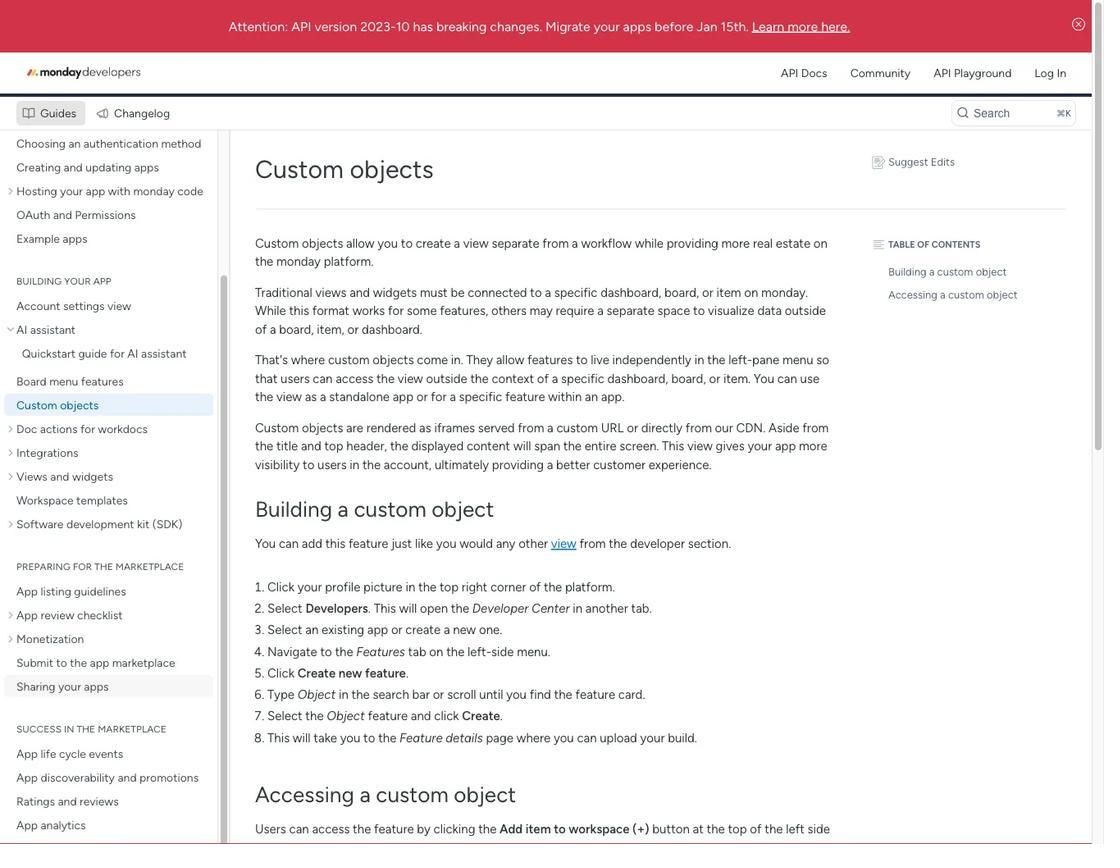 Task type: describe. For each thing, give the bounding box(es) containing it.
users
[[255, 822, 286, 837]]

the up cycle
[[77, 724, 95, 735]]

permissions
[[75, 208, 136, 222]]

outside inside traditional views and widgets must be connected to a specific dashboard, board, or item on monday. while this format works for some features, others may require a separate space to visualize data outside of a board, item, or dashboard.
[[785, 304, 827, 318]]

served
[[478, 421, 515, 435]]

the up visibility
[[255, 439, 274, 454]]

marketplace inside 'link'
[[112, 656, 175, 670]]

from right view link on the bottom of the page
[[580, 537, 606, 552]]

search1 image
[[957, 106, 970, 119]]

and inside traditional views and widgets must be connected to a specific dashboard, board, or item on monday. while this format works for some features, others may require a separate space to visualize data outside of a board, item, or dashboard.
[[350, 285, 370, 300]]

1 horizontal spatial building
[[255, 496, 332, 522]]

community
[[851, 66, 911, 80]]

feature up the picture
[[349, 537, 389, 552]]

show subpages for app review checklist image
[[8, 609, 16, 621]]

log in
[[1035, 66, 1067, 80]]

log
[[1035, 66, 1055, 80]]

access inside that's where custom objects come in. they allow features to live independently in the left-pane menu so that users can access the view outside the context of a specific dashboard, board, or item. you can use the view as a standalone app or for a specific feature within an app.
[[336, 371, 374, 386]]

click
[[434, 709, 459, 724]]

success in the marketplace
[[16, 724, 166, 735]]

objects inside custom objects are rendered as iframes served from a custom url or directly from our cdn. aside from the title and top header, the displayed content will span the entire screen. this view gives your app more visibility to users in the account, ultimately providing a better customer experience.
[[302, 421, 343, 435]]

learn
[[752, 18, 785, 34]]

show subpages for integrations image
[[8, 447, 16, 458]]

create inside click your profile picture in the top right corner of the platform. select developers . this will open the developer center in another tab. select an existing app or create a new one. navigate to the features tab on the left-side menu. click create new feature . type object in the search bar or scroll until you find the feature card. select the object feature and click create . this will take you to the feature details page where you can upload your build.
[[406, 623, 441, 638]]

span
[[535, 439, 561, 454]]

learn more here. link
[[752, 18, 851, 34]]

ratings
[[16, 795, 55, 809]]

for inside traditional views and widgets must be connected to a specific dashboard, board, or item on monday. while this format works for some features, others may require a separate space to visualize data outside of a board, item, or dashboard.
[[388, 304, 404, 318]]

to inside custom objects allow you to create a view separate from a workflow while providing more real estate on the monday platform.
[[401, 236, 413, 251]]

your left build.
[[641, 731, 665, 746]]

0 horizontal spatial will
[[293, 731, 311, 746]]

visibility
[[255, 458, 300, 472]]

in left the search
[[339, 688, 349, 702]]

to up may
[[531, 285, 542, 300]]

example apps
[[16, 231, 87, 245]]

edits
[[931, 156, 955, 169]]

doc actions for workdocs
[[16, 422, 148, 436]]

monday.
[[762, 285, 809, 300]]

in.
[[451, 353, 464, 368]]

the right "find"
[[554, 688, 573, 702]]

by
[[417, 822, 431, 837]]

separate inside custom objects allow you to create a view separate from a workflow while providing more real estate on the monday platform.
[[492, 236, 540, 251]]

board menu features link
[[4, 370, 213, 392]]

ai assistant link
[[4, 318, 213, 341]]

custom down building a custom object link
[[949, 288, 985, 301]]

side inside button at the top of the left side menu, just like they would for a doc or board. they then can select
[[808, 822, 831, 837]]

or inside custom objects are rendered as iframes served from a custom url or directly from our cdn. aside from the title and top header, the displayed content will span the entire screen. this view gives your app more visibility to users in the account, ultimately providing a better customer experience.
[[627, 421, 639, 435]]

left- inside click your profile picture in the top right corner of the platform. select developers . this will open the developer center in another tab. select an existing app or create a new one. navigate to the features tab on the left-side menu. click create new feature . type object in the search bar or scroll until you find the feature card. select the object feature and click create . this will take you to the feature details page where you can upload your build.
[[468, 645, 492, 659]]

your up "account settings view"
[[64, 275, 91, 287]]

a up be
[[454, 236, 460, 251]]

your left profile
[[298, 580, 322, 595]]

find
[[530, 688, 551, 702]]

the up 'they'
[[353, 822, 371, 837]]

api for api playground
[[934, 66, 952, 80]]

docs
[[802, 66, 828, 80]]

or right "bar"
[[433, 688, 444, 702]]

allow inside that's where custom objects come in. they allow features to live independently in the left-pane menu so that users can access the view outside the context of a specific dashboard, board, or item. you can use the view as a standalone app or for a specific feature within an app.
[[496, 353, 525, 368]]

to right the take
[[364, 731, 375, 746]]

sharing your apps link
[[4, 676, 213, 698]]

that's
[[255, 353, 288, 368]]

reviews
[[80, 795, 119, 809]]

0 vertical spatial accessing
[[889, 288, 938, 301]]

the down rendered
[[390, 439, 409, 454]]

0 vertical spatial just
[[392, 537, 412, 552]]

of inside traditional views and widgets must be connected to a specific dashboard, board, or item on monday. while this format works for some features, others may require a separate space to visualize data outside of a board, item, or dashboard.
[[255, 322, 267, 337]]

1 vertical spatial accessing a custom object
[[255, 782, 517, 808]]

0 vertical spatial object
[[298, 688, 336, 702]]

1 horizontal spatial this
[[374, 601, 396, 616]]

apps down submit to the app marketplace
[[84, 680, 109, 694]]

app up account settings view link
[[93, 275, 111, 287]]

a up "within"
[[552, 371, 558, 386]]

submit to the app marketplace link
[[4, 652, 213, 674]]

and right "creating"
[[64, 160, 83, 174]]

the up standalone
[[377, 371, 395, 386]]

app inside that's where custom objects come in. they allow features to live independently in the left-pane menu so that users can access the view outside the context of a specific dashboard, board, or item. you can use the view as a standalone app or for a specific feature within an app.
[[393, 390, 414, 405]]

method
[[161, 136, 201, 150]]

in inside custom objects are rendered as iframes served from a custom url or directly from our cdn. aside from the title and top header, the displayed content will span the entire screen. this view gives your app more visibility to users in the account, ultimately providing a better customer experience.
[[350, 458, 360, 472]]

and up 'workspace templates'
[[50, 470, 69, 483]]

board menu features
[[16, 374, 124, 388]]

doc
[[16, 422, 37, 436]]

choosing an authentication method link
[[4, 132, 213, 154]]

0 horizontal spatial api
[[292, 18, 312, 34]]

1 vertical spatial accessing
[[255, 782, 355, 808]]

on inside click your profile picture in the top right corner of the platform. select developers . this will open the developer center in another tab. select an existing app or create a new one. navigate to the features tab on the left-side menu. click create new feature . type object in the search bar or scroll until you find the feature card. select the object feature and click create . this will take you to the feature details page where you can upload your build.
[[430, 645, 444, 659]]

object down building a custom object link
[[987, 288, 1018, 301]]

to inside custom objects are rendered as iframes served from a custom url or directly from our cdn. aside from the title and top header, the displayed content will span the entire screen. this view gives your app more visibility to users in the account, ultimately providing a better customer experience.
[[303, 458, 315, 472]]

templates
[[76, 493, 128, 507]]

you left "find"
[[507, 688, 527, 702]]

menu,
[[255, 841, 289, 845]]

open
[[420, 601, 448, 616]]

existing
[[322, 623, 365, 638]]

better
[[557, 458, 591, 472]]

feature down the search
[[368, 709, 408, 724]]

suggest
[[889, 156, 929, 169]]

ai inside 'link'
[[128, 346, 138, 360]]

1 vertical spatial object
[[327, 709, 365, 724]]

your right the migrate on the top
[[594, 18, 620, 34]]

a right require
[[598, 304, 604, 318]]

object up accessing a custom object link on the right top
[[976, 266, 1007, 279]]

you inside that's where custom objects come in. they allow features to live independently in the left-pane menu so that users can access the view outside the context of a specific dashboard, board, or item. you can use the view as a standalone app or for a specific feature within an app.
[[754, 371, 775, 386]]

the left left
[[765, 822, 783, 837]]

app for app analytics
[[16, 818, 38, 832]]

from up the span
[[518, 421, 545, 435]]

to up then
[[554, 822, 566, 837]]

a up accessing a custom object link on the right top
[[930, 266, 935, 279]]

0 vertical spatial accessing a custom object
[[889, 288, 1018, 301]]

of inside click your profile picture in the top right corner of the platform. select developers . this will open the developer center in another tab. select an existing app or create a new one. navigate to the features tab on the left-side menu. click create new feature . type object in the search bar or scroll until you find the feature card. select the object feature and click create . this will take you to the feature details page where you can upload your build.
[[530, 580, 541, 595]]

app for app life cycle events
[[16, 747, 38, 761]]

success
[[16, 724, 62, 735]]

or inside button at the top of the left side menu, just like they would for a doc or board. they then can select
[[453, 841, 464, 845]]

submit
[[16, 656, 53, 670]]

type
[[268, 688, 295, 702]]

can left use at the top of page
[[778, 371, 798, 386]]

you left any
[[436, 537, 457, 552]]

developer
[[473, 601, 529, 616]]

upload
[[600, 731, 638, 746]]

the down existing
[[335, 645, 353, 659]]

0 vertical spatial .
[[368, 601, 371, 616]]

data
[[758, 304, 782, 318]]

doc actions for workdocs link
[[4, 418, 213, 440]]

the left the feature
[[379, 731, 397, 746]]

the up guidelines
[[94, 561, 113, 573]]

must
[[420, 285, 448, 300]]

app listing guidelines
[[16, 584, 126, 598]]

the left developer
[[609, 537, 628, 552]]

on inside traditional views and widgets must be connected to a specific dashboard, board, or item on monday. while this format works for some features, others may require a separate space to visualize data outside of a board, item, or dashboard.
[[745, 285, 759, 300]]

0 vertical spatial custom objects
[[255, 154, 434, 184]]

a inside click your profile picture in the top right corner of the platform. select developers . this will open the developer center in another tab. select an existing app or create a new one. navigate to the features tab on the left-side menu. click create new feature . type object in the search bar or scroll until you find the feature card. select the object feature and click create . this will take you to the feature details page where you can upload your build.
[[444, 623, 450, 638]]

feature down features on the left bottom of the page
[[365, 666, 406, 681]]

custom objects link
[[4, 394, 213, 416]]

to inside that's where custom objects come in. they allow features to live independently in the left-pane menu so that users can access the view outside the context of a specific dashboard, board, or item. you can use the view as a standalone app or for a specific feature within an app.
[[576, 353, 588, 368]]

for up app listing guidelines on the bottom
[[73, 561, 92, 573]]

the left context
[[471, 371, 489, 386]]

our
[[715, 421, 734, 435]]

a down the header,
[[338, 496, 349, 522]]

review
[[41, 608, 74, 622]]

the right at
[[707, 822, 725, 837]]

the up the take
[[306, 709, 324, 724]]

app inside "link"
[[86, 184, 105, 198]]

custom inside that's where custom objects come in. they allow features to live independently in the left-pane menu so that users can access the view outside the context of a specific dashboard, board, or item. you can use the view as a standalone app or for a specific feature within an app.
[[328, 353, 370, 368]]

a down while
[[270, 322, 276, 337]]

api docs
[[781, 66, 828, 80]]

1 vertical spatial new
[[339, 666, 362, 681]]

breaking
[[437, 18, 487, 34]]

corner
[[491, 580, 527, 595]]

(+)
[[633, 822, 650, 837]]

of inside button at the top of the left side menu, just like they would for a doc or board. they then can select
[[751, 822, 762, 837]]

objects inside that's where custom objects come in. they allow features to live independently in the left-pane menu so that users can access the view outside the context of a specific dashboard, board, or item. you can use the view as a standalone app or for a specific feature within an app.
[[373, 353, 414, 368]]

custom objects inside "page navigation" element
[[16, 398, 99, 412]]

(sdk)
[[152, 517, 182, 531]]

api playground
[[934, 66, 1012, 80]]

the up center
[[544, 580, 563, 595]]

a up 'they'
[[360, 782, 371, 808]]

or up features on the left bottom of the page
[[391, 623, 403, 638]]

so
[[817, 353, 830, 368]]

ratings and reviews link
[[4, 790, 213, 813]]

custom up by
[[376, 782, 449, 808]]

object up 'add'
[[454, 782, 517, 808]]

will inside custom objects are rendered as iframes served from a custom url or directly from our cdn. aside from the title and top header, the displayed content will span the entire screen. this view gives your app more visibility to users in the account, ultimately providing a better customer experience.
[[514, 439, 531, 454]]

the down that
[[255, 390, 274, 405]]

workflow
[[582, 236, 632, 251]]

view down come
[[398, 371, 423, 386]]

quickstart guide for ai assistant link
[[18, 342, 213, 364]]

cycle
[[59, 747, 86, 761]]

changelog link
[[90, 101, 179, 126]]

dashboard, inside that's where custom objects come in. they allow features to live independently in the left-pane menu so that users can access the view outside the context of a specific dashboard, board, or item. you can use the view as a standalone app or for a specific feature within an app.
[[608, 371, 669, 386]]

guides
[[40, 106, 76, 120]]

app for app discoverability and promotions
[[16, 771, 38, 785]]

show subpages for views and widgets image
[[8, 471, 16, 482]]

changelog image
[[96, 107, 109, 120]]

page
[[486, 731, 514, 746]]

feature inside that's where custom objects come in. they allow features to live independently in the left-pane menu so that users can access the view outside the context of a specific dashboard, board, or item. you can use the view as a standalone app or for a specific feature within an app.
[[506, 390, 545, 405]]

the up "item."
[[708, 353, 726, 368]]

1 vertical spatial item
[[526, 822, 551, 837]]

the down the header,
[[363, 458, 381, 472]]

has
[[413, 18, 433, 34]]

the left the search
[[352, 688, 370, 702]]

for inside doc actions for workdocs link
[[80, 422, 95, 436]]

they inside button at the top of the left side menu, just like they would for a doc or board. they then can select
[[505, 841, 532, 845]]

custom inside custom objects allow you to create a view separate from a workflow while providing more real estate on the monday platform.
[[255, 236, 299, 251]]

custom up accessing a custom object link on the right top
[[938, 266, 974, 279]]

0 horizontal spatial building a custom object
[[255, 496, 494, 522]]

feature left by
[[374, 822, 414, 837]]

the inside custom objects allow you to create a view separate from a workflow while providing more real estate on the monday platform.
[[255, 254, 274, 269]]

an inside click your profile picture in the top right corner of the platform. select developers . this will open the developer center in another tab. select an existing app or create a new one. navigate to the features tab on the left-side menu. click create new feature . type object in the search bar or scroll until you find the feature card. select the object feature and click create . this will take you to the feature details page where you can upload your build.
[[306, 623, 319, 638]]

your right sharing
[[58, 680, 81, 694]]

app review checklist link
[[4, 604, 213, 626]]

the up open
[[419, 580, 437, 595]]

you left "upload"
[[554, 731, 574, 746]]

marketplace for app listing guidelines
[[116, 561, 184, 573]]

authentication
[[84, 136, 158, 150]]

as inside custom objects are rendered as iframes served from a custom url or directly from our cdn. aside from the title and top header, the displayed content will span the entire screen. this view gives your app more visibility to users in the account, ultimately providing a better customer experience.
[[419, 421, 432, 435]]

view down that
[[277, 390, 302, 405]]

account settings view
[[16, 299, 131, 313]]

1 vertical spatial this
[[326, 537, 346, 552]]

an inside that's where custom objects come in. they allow features to live independently in the left-pane menu so that users can access the view outside the context of a specific dashboard, board, or item. you can use the view as a standalone app or for a specific feature within an app.
[[585, 390, 598, 405]]

add
[[302, 537, 323, 552]]

ultimately
[[435, 458, 489, 472]]

platform. inside custom objects allow you to create a view separate from a workflow while providing more real estate on the monday platform.
[[324, 254, 374, 269]]

to right space
[[694, 304, 705, 318]]

building your app
[[16, 275, 111, 287]]

0 horizontal spatial you
[[255, 537, 276, 552]]

that
[[255, 371, 278, 386]]

the down right
[[451, 601, 470, 616]]

playground
[[955, 66, 1012, 80]]

displayed
[[412, 439, 464, 454]]

another
[[586, 601, 629, 616]]

oauth
[[16, 208, 50, 222]]

top inside click your profile picture in the top right corner of the platform. select developers . this will open the developer center in another tab. select an existing app or create a new one. navigate to the features tab on the left-side menu. click create new feature . type object in the search bar or scroll until you find the feature card. select the object feature and click create . this will take you to the feature details page where you can upload your build.
[[440, 580, 459, 595]]

and up example apps
[[53, 208, 72, 222]]

the up board.
[[479, 822, 497, 837]]

features inside "page navigation" element
[[81, 374, 124, 388]]

feature
[[400, 731, 443, 746]]

2023-
[[360, 18, 396, 34]]

or right item,
[[348, 322, 359, 337]]

show subpages for hosting your app with monday code image
[[8, 185, 16, 197]]

show subpages for monetization image
[[8, 633, 16, 645]]

app inside custom objects are rendered as iframes served from a custom url or directly from our cdn. aside from the title and top header, the displayed content will span the entire screen. this view gives your app more visibility to users in the account, ultimately providing a better customer experience.
[[776, 439, 796, 454]]

content
[[467, 439, 511, 454]]

example apps link
[[4, 227, 213, 250]]

custom down account, at the left of the page
[[354, 496, 427, 522]]

workdocs
[[98, 422, 148, 436]]

users can access the feature by clicking the add item to workspace (+)
[[255, 822, 650, 837]]

or down come
[[417, 390, 428, 405]]

workspace
[[569, 822, 630, 837]]

a up may
[[545, 285, 552, 300]]

would inside button at the top of the left side menu, just like they would for a doc or board. they then can select
[[364, 841, 398, 845]]

apps down authentication
[[134, 160, 159, 174]]

a left standalone
[[320, 390, 326, 405]]

this inside traditional views and widgets must be connected to a specific dashboard, board, or item on monday. while this format works for some features, others may require a separate space to visualize data outside of a board, item, or dashboard.
[[289, 304, 309, 318]]

providing inside custom objects are rendered as iframes served from a custom url or directly from our cdn. aside from the title and top header, the displayed content will span the entire screen. this view gives your app more visibility to users in the account, ultimately providing a better customer experience.
[[492, 458, 544, 472]]

1 vertical spatial board,
[[279, 322, 314, 337]]

2 vertical spatial specific
[[459, 390, 503, 405]]

allow inside custom objects allow you to create a view separate from a workflow while providing more real estate on the monday platform.
[[346, 236, 375, 251]]

to down existing
[[320, 645, 332, 659]]

app inside 'link'
[[90, 656, 109, 670]]

from inside custom objects allow you to create a view separate from a workflow while providing more real estate on the monday platform.
[[543, 236, 569, 251]]

objects inside "page navigation" element
[[60, 398, 99, 412]]

0 vertical spatial board,
[[665, 285, 700, 300]]

button
[[653, 822, 690, 837]]

api playground link
[[925, 61, 1021, 85]]

side inside click your profile picture in the top right corner of the platform. select developers . this will open the developer center in another tab. select an existing app or create a new one. navigate to the features tab on the left-side menu. click create new feature . type object in the search bar or scroll until you find the feature card. select the object feature and click create . this will take you to the feature details page where you can upload your build.
[[492, 645, 514, 659]]

0 vertical spatial create
[[298, 666, 336, 681]]

the up better
[[564, 439, 582, 454]]

you inside custom objects allow you to create a view separate from a workflow while providing more real estate on the monday platform.
[[378, 236, 398, 251]]

you right the take
[[340, 731, 361, 746]]

2 horizontal spatial .
[[500, 709, 503, 724]]

users inside custom objects are rendered as iframes served from a custom url or directly from our cdn. aside from the title and top header, the displayed content will span the entire screen. this view gives your app more visibility to users in the account, ultimately providing a better customer experience.
[[318, 458, 347, 472]]

can left add
[[279, 537, 299, 552]]

object down ultimately
[[432, 496, 494, 522]]

for inside that's where custom objects come in. they allow features to live independently in the left-pane menu so that users can access the view outside the context of a specific dashboard, board, or item. you can use the view as a standalone app or for a specific feature within an app.
[[431, 390, 447, 405]]

analytics
[[41, 818, 86, 832]]

with
[[108, 184, 130, 198]]

guides link
[[16, 101, 85, 126]]

0 vertical spatial building a custom object
[[889, 266, 1007, 279]]



Task type: locate. For each thing, give the bounding box(es) containing it.
1 vertical spatial would
[[364, 841, 398, 845]]

0 vertical spatial where
[[291, 353, 325, 368]]

jan
[[697, 18, 718, 34]]

0 vertical spatial allow
[[346, 236, 375, 251]]

custom objects are rendered as iframes served from a custom url or directly from our cdn. aside from the title and top header, the displayed content will span the entire screen. this view gives your app more visibility to users in the account, ultimately providing a better customer experience.
[[255, 421, 829, 472]]

features up "within"
[[528, 353, 573, 368]]

1 vertical spatial widgets
[[72, 470, 113, 483]]

can up standalone
[[313, 371, 333, 386]]

space
[[658, 304, 691, 318]]

widgets up templates
[[72, 470, 113, 483]]

like inside button at the top of the left side menu, just like they would for a doc or board. they then can select
[[316, 841, 334, 845]]

search
[[974, 107, 1011, 119]]

object
[[298, 688, 336, 702], [327, 709, 365, 724]]

click
[[268, 580, 295, 595], [268, 666, 295, 681]]

left- inside that's where custom objects come in. they allow features to live independently in the left-pane menu so that users can access the view outside the context of a specific dashboard, board, or item. you can use the view as a standalone app or for a specific feature within an app.
[[729, 353, 753, 368]]

1 vertical spatial features
[[81, 374, 124, 388]]

api inside api docs link
[[781, 66, 799, 80]]

0 vertical spatial an
[[68, 136, 81, 150]]

assistant inside 'link'
[[141, 346, 187, 360]]

0 vertical spatial specific
[[555, 285, 598, 300]]

custom inside custom objects are rendered as iframes served from a custom url or directly from our cdn. aside from the title and top header, the displayed content will span the entire screen. this view gives your app more visibility to users in the account, ultimately providing a better customer experience.
[[557, 421, 598, 435]]

platform. inside click your profile picture in the top right corner of the platform. select developers . this will open the developer center in another tab. select an existing app or create a new one. navigate to the features tab on the left-side menu. click create new feature . type object in the search bar or scroll until you find the feature card. select the object feature and click create . this will take you to the feature details page where you can upload your build.
[[566, 580, 615, 595]]

app
[[86, 184, 105, 198], [93, 275, 111, 287], [393, 390, 414, 405], [776, 439, 796, 454], [368, 623, 388, 638], [90, 656, 109, 670]]

app inside app discoverability and promotions link
[[16, 771, 38, 785]]

1 horizontal spatial .
[[406, 666, 409, 681]]

2 app from the top
[[16, 608, 38, 622]]

board, down independently
[[672, 371, 707, 386]]

1 horizontal spatial will
[[399, 601, 417, 616]]

api left 'playground'
[[934, 66, 952, 80]]

separate up connected on the top left
[[492, 236, 540, 251]]

1 horizontal spatial they
[[505, 841, 532, 845]]

select
[[268, 601, 303, 616], [268, 623, 303, 638], [268, 709, 303, 724]]

app
[[16, 584, 38, 598], [16, 608, 38, 622], [16, 747, 38, 761], [16, 771, 38, 785], [16, 818, 38, 832]]

app.
[[601, 390, 625, 405]]

0 vertical spatial menu
[[783, 353, 814, 368]]

widgets up works
[[373, 285, 417, 300]]

show subpages for software development kit (sdk) image
[[8, 518, 16, 530]]

2 select from the top
[[268, 623, 303, 638]]

custom inside custom objects are rendered as iframes served from a custom url or directly from our cdn. aside from the title and top header, the displayed content will span the entire screen. this view gives your app more visibility to users in the account, ultimately providing a better customer experience.
[[255, 421, 299, 435]]

0 horizontal spatial assistant
[[30, 323, 76, 337]]

2 horizontal spatial on
[[814, 236, 828, 251]]

2 horizontal spatial building
[[889, 266, 927, 279]]

to left the live
[[576, 353, 588, 368]]

2 vertical spatial this
[[268, 731, 290, 746]]

menu up use at the top of page
[[783, 353, 814, 368]]

1 horizontal spatial assistant
[[141, 346, 187, 360]]

dashboard, inside traditional views and widgets must be connected to a specific dashboard, board, or item on monday. while this format works for some features, others may require a separate space to visualize data outside of a board, item, or dashboard.
[[601, 285, 662, 300]]

will left open
[[399, 601, 417, 616]]

dashboard, down independently
[[608, 371, 669, 386]]

can inside button at the top of the left side menu, just like they would for a doc or board. they then can select
[[563, 841, 583, 845]]

in right center
[[573, 601, 583, 616]]

0 vertical spatial users
[[281, 371, 310, 386]]

as inside that's where custom objects come in. they allow features to live independently in the left-pane menu so that users can access the view outside the context of a specific dashboard, board, or item. you can use the view as a standalone app or for a specific feature within an app.
[[305, 390, 317, 405]]

or down clicking
[[453, 841, 464, 845]]

app analytics
[[16, 818, 86, 832]]

where inside click your profile picture in the top right corner of the platform. select developers . this will open the developer center in another tab. select an existing app or create a new one. navigate to the features tab on the left-side menu. click create new feature . type object in the search bar or scroll until you find the feature card. select the object feature and click create . this will take you to the feature details page where you can upload your build.
[[517, 731, 551, 746]]

can left "upload"
[[577, 731, 597, 746]]

app up features on the left bottom of the page
[[368, 623, 388, 638]]

log in link
[[1026, 61, 1076, 85]]

users down the header,
[[318, 458, 347, 472]]

0 horizontal spatial as
[[305, 390, 317, 405]]

0 vertical spatial this
[[289, 304, 309, 318]]

accessing a custom object
[[889, 288, 1018, 301], [255, 782, 517, 808]]

1 click from the top
[[268, 580, 295, 595]]

1 vertical spatial side
[[808, 822, 831, 837]]

visualize
[[708, 304, 755, 318]]

0 horizontal spatial create
[[298, 666, 336, 681]]

left-
[[729, 353, 753, 368], [468, 645, 492, 659]]

3 app from the top
[[16, 747, 38, 761]]

of inside that's where custom objects come in. they allow features to live independently in the left-pane menu so that users can access the view outside the context of a specific dashboard, board, or item. you can use the view as a standalone app or for a specific feature within an app.
[[537, 371, 549, 386]]

2 vertical spatial board,
[[672, 371, 707, 386]]

outside inside that's where custom objects come in. they allow features to live independently in the left-pane menu so that users can access the view outside the context of a specific dashboard, board, or item. you can use the view as a standalone app or for a specific feature within an app.
[[426, 371, 468, 386]]

this up the experience.
[[662, 439, 685, 454]]

url
[[601, 421, 624, 435]]

1 vertical spatial assistant
[[141, 346, 187, 360]]

like up open
[[415, 537, 433, 552]]

0 horizontal spatial accessing a custom object
[[255, 782, 517, 808]]

app up the show subpages for app review checklist icon
[[16, 584, 38, 598]]

here.
[[822, 18, 851, 34]]

from left our
[[686, 421, 712, 435]]

ai down account
[[16, 323, 27, 337]]

will left the take
[[293, 731, 311, 746]]

0 horizontal spatial accessing
[[255, 782, 355, 808]]

at
[[693, 822, 704, 837]]

take
[[314, 731, 337, 746]]

apps down the oauth and permissions on the top of page
[[63, 231, 87, 245]]

objects
[[350, 154, 434, 184], [302, 236, 343, 251], [373, 353, 414, 368], [60, 398, 99, 412], [302, 421, 343, 435]]

be
[[451, 285, 465, 300]]

objects inside custom objects allow you to create a view separate from a workflow while providing more real estate on the monday platform.
[[302, 236, 343, 251]]

from right aside
[[803, 421, 829, 435]]

they inside that's where custom objects come in. they allow features to live independently in the left-pane menu so that users can access the view outside the context of a specific dashboard, board, or item. you can use the view as a standalone app or for a specific feature within an app.
[[467, 353, 493, 368]]

and inside 'link'
[[58, 795, 77, 809]]

for inside the quickstart guide for ai assistant 'link'
[[110, 346, 125, 360]]

a up iframes
[[450, 390, 456, 405]]

app up show subpages for monetization icon
[[16, 608, 38, 622]]

on inside custom objects allow you to create a view separate from a workflow while providing more real estate on the monday platform.
[[814, 236, 828, 251]]

in inside that's where custom objects come in. they allow features to live independently in the left-pane menu so that users can access the view outside the context of a specific dashboard, board, or item. you can use the view as a standalone app or for a specific feature within an app.
[[695, 353, 705, 368]]

0 vertical spatial select
[[268, 601, 303, 616]]

custom
[[938, 266, 974, 279], [949, 288, 985, 301], [328, 353, 370, 368], [557, 421, 598, 435], [354, 496, 427, 522], [376, 782, 449, 808]]

the inside 'link'
[[70, 656, 87, 670]]

monday apps framework image
[[21, 62, 144, 81]]

1 vertical spatial create
[[406, 623, 441, 638]]

1 horizontal spatial widgets
[[373, 285, 417, 300]]

entire
[[585, 439, 617, 454]]

experience.
[[649, 458, 712, 472]]

button at the top of the left side menu, just like they would for a doc or board. they then can select
[[255, 822, 831, 845]]

separate left space
[[607, 304, 655, 318]]

on
[[814, 236, 828, 251], [745, 285, 759, 300], [430, 645, 444, 659]]

app inside "app review checklist" link
[[16, 608, 38, 622]]

top inside custom objects are rendered as iframes served from a custom url or directly from our cdn. aside from the title and top header, the displayed content will span the entire screen. this view gives your app more visibility to users in the account, ultimately providing a better customer experience.
[[325, 439, 344, 454]]

1 horizontal spatial api
[[781, 66, 799, 80]]

checklist
[[77, 608, 123, 622]]

allow up the views
[[346, 236, 375, 251]]

0 vertical spatial more
[[788, 18, 819, 34]]

register image
[[870, 156, 889, 169]]

creating and updating apps link
[[4, 156, 213, 178]]

search
[[373, 688, 409, 702]]

an left app.
[[585, 390, 598, 405]]

and inside click your profile picture in the top right corner of the platform. select developers . this will open the developer center in another tab. select an existing app or create a new one. navigate to the features tab on the left-side menu. click create new feature . type object in the search bar or scroll until you find the feature card. select the object feature and click create . this will take you to the feature details page where you can upload your build.
[[411, 709, 431, 724]]

view up ai assistant link
[[108, 299, 131, 313]]

of up center
[[530, 580, 541, 595]]

or up screen. in the bottom right of the page
[[627, 421, 639, 435]]

marketplace for app life cycle events
[[98, 724, 166, 735]]

this inside custom objects are rendered as iframes served from a custom url or directly from our cdn. aside from the title and top header, the displayed content will span the entire screen. this view gives your app more visibility to users in the account, ultimately providing a better customer experience.
[[662, 439, 685, 454]]

app discoverability and promotions
[[16, 771, 199, 785]]

1 vertical spatial click
[[268, 666, 295, 681]]

1 horizontal spatial custom objects
[[255, 154, 434, 184]]

page navigation element
[[0, 84, 230, 845]]

1 vertical spatial like
[[316, 841, 334, 845]]

side down one.
[[492, 645, 514, 659]]

1 vertical spatial on
[[745, 285, 759, 300]]

1 horizontal spatial create
[[462, 709, 500, 724]]

api for api docs
[[781, 66, 799, 80]]

hide subpages for ai assistant image
[[5, 327, 16, 335]]

a left workflow
[[572, 236, 578, 251]]

cdn.
[[737, 421, 766, 435]]

in up app life cycle events
[[64, 724, 74, 735]]

migrate
[[546, 18, 591, 34]]

0 vertical spatial left-
[[729, 353, 753, 368]]

building inside "page navigation" element
[[16, 275, 62, 287]]

providing right while
[[667, 236, 719, 251]]

in inside "page navigation" element
[[64, 724, 74, 735]]

0 vertical spatial you
[[754, 371, 775, 386]]

app down ratings
[[16, 818, 38, 832]]

assistant up quickstart
[[30, 323, 76, 337]]

specific inside traditional views and widgets must be connected to a specific dashboard, board, or item on monday. while this format works for some features, others may require a separate space to visualize data outside of a board, item, or dashboard.
[[555, 285, 598, 300]]

app for app review checklist
[[16, 608, 38, 622]]

0 horizontal spatial building
[[16, 275, 62, 287]]

widgets
[[373, 285, 417, 300], [72, 470, 113, 483]]

0 horizontal spatial outside
[[426, 371, 468, 386]]

features inside that's where custom objects come in. they allow features to live independently in the left-pane menu so that users can access the view outside the context of a specific dashboard, board, or item. you can use the view as a standalone app or for a specific feature within an app.
[[528, 353, 573, 368]]

custom inside "page navigation" element
[[16, 398, 57, 412]]

screen.
[[620, 439, 659, 454]]

gives
[[716, 439, 745, 454]]

left- down one.
[[468, 645, 492, 659]]

accessing a custom object up by
[[255, 782, 517, 808]]

customer
[[594, 458, 646, 472]]

1 horizontal spatial would
[[460, 537, 493, 552]]

building
[[889, 266, 927, 279], [16, 275, 62, 287], [255, 496, 332, 522]]

left- up "item."
[[729, 353, 753, 368]]

the up traditional at the left top of page
[[255, 254, 274, 269]]

specific down the live
[[561, 371, 605, 386]]

1 vertical spatial access
[[312, 822, 350, 837]]

specific up the served
[[459, 390, 503, 405]]

accessing
[[889, 288, 938, 301], [255, 782, 355, 808]]

more inside custom objects allow you to create a view separate from a workflow while providing more real estate on the monday platform.
[[722, 236, 750, 251]]

2 vertical spatial will
[[293, 731, 311, 746]]

settings
[[63, 299, 105, 313]]

will
[[514, 439, 531, 454], [399, 601, 417, 616], [293, 731, 311, 746]]

center
[[532, 601, 570, 616]]

1 horizontal spatial building a custom object
[[889, 266, 1007, 279]]

view inside "page navigation" element
[[108, 299, 131, 313]]

and down app life cycle events link at the bottom left of the page
[[118, 771, 137, 785]]

show subpages for doc actions for workdocs image
[[8, 423, 16, 435]]

doc
[[429, 841, 450, 845]]

within
[[549, 390, 582, 405]]

1 horizontal spatial item
[[717, 285, 742, 300]]

0 horizontal spatial allow
[[346, 236, 375, 251]]

may
[[530, 304, 553, 318]]

a inside button at the top of the left side menu, just like they would for a doc or board. they then can select
[[420, 841, 426, 845]]

view right other
[[551, 537, 577, 552]]

item inside traditional views and widgets must be connected to a specific dashboard, board, or item on monday. while this format works for some features, others may require a separate space to visualize data outside of a board, item, or dashboard.
[[717, 285, 742, 300]]

1 horizontal spatial side
[[808, 822, 831, 837]]

software
[[16, 517, 64, 531]]

the right the tab on the left bottom of page
[[447, 645, 465, 659]]

views and widgets link
[[4, 465, 213, 488]]

more inside custom objects are rendered as iframes served from a custom url or directly from our cdn. aside from the title and top header, the displayed content will span the entire screen. this view gives your app more visibility to users in the account, ultimately providing a better customer experience.
[[800, 439, 828, 454]]

2 click from the top
[[268, 666, 295, 681]]

monetization link
[[4, 628, 213, 650]]

a down building a custom object link
[[941, 288, 946, 301]]

in right the picture
[[406, 580, 416, 595]]

1 vertical spatial specific
[[561, 371, 605, 386]]

0 horizontal spatial ai
[[16, 323, 27, 337]]

1 vertical spatial an
[[585, 390, 598, 405]]

view up be
[[464, 236, 489, 251]]

bar
[[412, 688, 430, 702]]

feature
[[506, 390, 545, 405], [349, 537, 389, 552], [365, 666, 406, 681], [576, 688, 616, 702], [368, 709, 408, 724], [374, 822, 414, 837]]

on right the tab on the left bottom of page
[[430, 645, 444, 659]]

3 select from the top
[[268, 709, 303, 724]]

1 vertical spatial providing
[[492, 458, 544, 472]]

create up the tab on the left bottom of page
[[406, 623, 441, 638]]

app analytics link
[[4, 814, 213, 836]]

guides image
[[22, 107, 35, 120]]

item
[[717, 285, 742, 300], [526, 822, 551, 837]]

create inside custom objects allow you to create a view separate from a workflow while providing more real estate on the monday platform.
[[416, 236, 451, 251]]

your inside custom objects are rendered as iframes served from a custom url or directly from our cdn. aside from the title and top header, the displayed content will span the entire screen. this view gives your app more visibility to users in the account, ultimately providing a better customer experience.
[[748, 439, 773, 454]]

providing down the span
[[492, 458, 544, 472]]

1 horizontal spatial top
[[440, 580, 459, 595]]

1 horizontal spatial on
[[745, 285, 759, 300]]

2 horizontal spatial will
[[514, 439, 531, 454]]

build.
[[668, 731, 698, 746]]

menu inside that's where custom objects come in. they allow features to live independently in the left-pane menu so that users can access the view outside the context of a specific dashboard, board, or item. you can use the view as a standalone app or for a specific feature within an app.
[[783, 353, 814, 368]]

or up visualize
[[703, 285, 714, 300]]

users right that
[[281, 371, 310, 386]]

the
[[255, 254, 274, 269], [708, 353, 726, 368], [377, 371, 395, 386], [471, 371, 489, 386], [255, 390, 274, 405], [255, 439, 274, 454], [390, 439, 409, 454], [564, 439, 582, 454], [363, 458, 381, 472], [609, 537, 628, 552], [94, 561, 113, 573], [419, 580, 437, 595], [544, 580, 563, 595], [451, 601, 470, 616], [335, 645, 353, 659], [447, 645, 465, 659], [70, 656, 87, 670], [352, 688, 370, 702], [554, 688, 573, 702], [306, 709, 324, 724], [77, 724, 95, 735], [379, 731, 397, 746], [353, 822, 371, 837], [479, 822, 497, 837], [707, 822, 725, 837], [765, 822, 783, 837]]

item up then
[[526, 822, 551, 837]]

1 vertical spatial platform.
[[566, 580, 615, 595]]

1 horizontal spatial an
[[306, 623, 319, 638]]

top inside button at the top of the left side menu, just like they would for a doc or board. they then can select
[[728, 822, 747, 837]]

0 vertical spatial assistant
[[30, 323, 76, 337]]

some
[[407, 304, 437, 318]]

1 horizontal spatial separate
[[607, 304, 655, 318]]

a up the span
[[548, 421, 554, 435]]

platform. up the views
[[324, 254, 374, 269]]

1 vertical spatial custom objects
[[16, 398, 99, 412]]

in right independently
[[695, 353, 705, 368]]

0 horizontal spatial would
[[364, 841, 398, 845]]

1 vertical spatial you
[[255, 537, 276, 552]]

updating
[[86, 160, 132, 174]]

code
[[178, 184, 203, 198]]

developers
[[306, 601, 368, 616]]

view inside custom objects are rendered as iframes served from a custom url or directly from our cdn. aside from the title and top header, the displayed content will span the entire screen. this view gives your app more visibility to users in the account, ultimately providing a better customer experience.
[[688, 439, 713, 454]]

1 horizontal spatial where
[[517, 731, 551, 746]]

from
[[543, 236, 569, 251], [518, 421, 545, 435], [686, 421, 712, 435], [803, 421, 829, 435], [580, 537, 606, 552]]

where right the that's
[[291, 353, 325, 368]]

right
[[462, 580, 488, 595]]

1 horizontal spatial new
[[453, 623, 476, 638]]

context
[[492, 371, 534, 386]]

click left profile
[[268, 580, 295, 595]]

separate
[[492, 236, 540, 251], [607, 304, 655, 318]]

an up creating and updating apps
[[68, 136, 81, 150]]

app discoverability and promotions link
[[4, 767, 213, 789]]

software development kit (sdk)
[[16, 517, 182, 531]]

choosing
[[16, 136, 66, 150]]

ai assistant
[[16, 323, 76, 337]]

0 vertical spatial new
[[453, 623, 476, 638]]

can inside click your profile picture in the top right corner of the platform. select developers . this will open the developer center in another tab. select an existing app or create a new one. navigate to the features tab on the left-side menu. click create new feature . type object in the search bar or scroll until you find the feature card. select the object feature and click create . this will take you to the feature details page where you can upload your build.
[[577, 731, 597, 746]]

0 horizontal spatial where
[[291, 353, 325, 368]]

menu inside board menu features link
[[49, 374, 78, 388]]

1 vertical spatial this
[[374, 601, 396, 616]]

then
[[535, 841, 560, 845]]

1 horizontal spatial you
[[754, 371, 775, 386]]

this
[[662, 439, 685, 454], [374, 601, 396, 616], [268, 731, 290, 746]]

users inside that's where custom objects come in. they allow features to live independently in the left-pane menu so that users can access the view outside the context of a specific dashboard, board, or item. you can use the view as a standalone app or for a specific feature within an app.
[[281, 371, 310, 386]]

access
[[336, 371, 374, 386], [312, 822, 350, 837]]

view inside custom objects allow you to create a view separate from a workflow while providing more real estate on the monday platform.
[[464, 236, 489, 251]]

providing
[[667, 236, 719, 251], [492, 458, 544, 472]]

0 horizontal spatial widgets
[[72, 470, 113, 483]]

more left here.
[[788, 18, 819, 34]]

providing inside custom objects allow you to create a view separate from a workflow while providing more real estate on the monday platform.
[[667, 236, 719, 251]]

of down while
[[255, 322, 267, 337]]

marketplace up 'sharing your apps' link
[[112, 656, 175, 670]]

1 horizontal spatial like
[[415, 537, 433, 552]]

features
[[357, 645, 405, 659]]

0 vertical spatial will
[[514, 439, 531, 454]]

any
[[496, 537, 516, 552]]

app life cycle events link
[[4, 743, 213, 765]]

board, inside that's where custom objects come in. they allow features to live independently in the left-pane menu so that users can access the view outside the context of a specific dashboard, board, or item. you can use the view as a standalone app or for a specific feature within an app.
[[672, 371, 707, 386]]

app inside app life cycle events link
[[16, 747, 38, 761]]

object right type
[[298, 688, 336, 702]]

0 horizontal spatial features
[[81, 374, 124, 388]]

1 horizontal spatial outside
[[785, 304, 827, 318]]

1 horizontal spatial menu
[[783, 353, 814, 368]]

1 vertical spatial just
[[292, 841, 313, 845]]

0 horizontal spatial providing
[[492, 458, 544, 472]]

monday inside custom objects allow you to create a view separate from a workflow while providing more real estate on the monday platform.
[[277, 254, 321, 269]]

creating
[[16, 160, 61, 174]]

apps left "before"
[[623, 18, 652, 34]]

app up rendered
[[393, 390, 414, 405]]

app for app listing guidelines
[[16, 584, 38, 598]]

1 horizontal spatial platform.
[[566, 580, 615, 595]]

can
[[313, 371, 333, 386], [778, 371, 798, 386], [279, 537, 299, 552], [577, 731, 597, 746], [289, 822, 309, 837], [563, 841, 583, 845]]

10
[[396, 18, 410, 34]]

platform. up another at the right
[[566, 580, 615, 595]]

0 horizontal spatial top
[[325, 439, 344, 454]]

0 vertical spatial separate
[[492, 236, 540, 251]]

0 horizontal spatial side
[[492, 645, 514, 659]]

will left the span
[[514, 439, 531, 454]]

1 vertical spatial allow
[[496, 353, 525, 368]]

app life cycle events
[[16, 747, 123, 761]]

5 app from the top
[[16, 818, 38, 832]]

1 horizontal spatial accessing a custom object
[[889, 288, 1018, 301]]

or left "item."
[[710, 371, 721, 386]]

feature left card.
[[576, 688, 616, 702]]

and right title
[[301, 439, 322, 454]]

views
[[16, 470, 48, 483]]

outside down monday.
[[785, 304, 827, 318]]

workspace
[[16, 493, 74, 507]]

to inside 'link'
[[56, 656, 67, 670]]

an inside "page navigation" element
[[68, 136, 81, 150]]

2 horizontal spatial top
[[728, 822, 747, 837]]

app inside click your profile picture in the top right corner of the platform. select developers . this will open the developer center in another tab. select an existing app or create a new one. navigate to the features tab on the left-side menu. click create new feature . type object in the search bar or scroll until you find the feature card. select the object feature and click create . this will take you to the feature details page where you can upload your build.
[[368, 623, 388, 638]]

app down aside
[[776, 439, 796, 454]]

4 app from the top
[[16, 771, 38, 785]]

widgets inside "page navigation" element
[[72, 470, 113, 483]]

outside
[[785, 304, 827, 318], [426, 371, 468, 386]]

1 vertical spatial separate
[[607, 304, 655, 318]]

building up account
[[16, 275, 62, 287]]

app inside app listing guidelines link
[[16, 584, 38, 598]]

new down features on the left bottom of the page
[[339, 666, 362, 681]]

1 vertical spatial outside
[[426, 371, 468, 386]]

monday inside "link"
[[133, 184, 175, 198]]

app inside app analytics link
[[16, 818, 38, 832]]

can right users
[[289, 822, 309, 837]]

just inside button at the top of the left side menu, just like they would for a doc or board. they then can select
[[292, 841, 313, 845]]

1 vertical spatial will
[[399, 601, 417, 616]]

clicking
[[434, 822, 476, 837]]

0 horizontal spatial .
[[368, 601, 371, 616]]

and up the analytics
[[58, 795, 77, 809]]

1 select from the top
[[268, 601, 303, 616]]

promotions
[[140, 771, 199, 785]]

1 vertical spatial users
[[318, 458, 347, 472]]

board, down while
[[279, 322, 314, 337]]

of left left
[[751, 822, 762, 837]]

for up iframes
[[431, 390, 447, 405]]

1 app from the top
[[16, 584, 38, 598]]

view up the experience.
[[688, 439, 713, 454]]

suggest edits link
[[870, 154, 1051, 170]]

separate inside traditional views and widgets must be connected to a specific dashboard, board, or item on monday. while this format works for some features, others may require a separate space to visualize data outside of a board, item, or dashboard.
[[607, 304, 655, 318]]

a down the span
[[547, 458, 553, 472]]

ai down ai assistant link
[[128, 346, 138, 360]]

menu.
[[517, 645, 551, 659]]

0 horizontal spatial separate
[[492, 236, 540, 251]]

guide
[[78, 346, 107, 360]]

for inside button at the top of the left side menu, just like they would for a doc or board. they then can select
[[401, 841, 417, 845]]

0 vertical spatial providing
[[667, 236, 719, 251]]

0 vertical spatial they
[[467, 353, 493, 368]]

top
[[325, 439, 344, 454], [440, 580, 459, 595], [728, 822, 747, 837]]

api inside api playground link
[[934, 66, 952, 80]]

format
[[312, 304, 350, 318]]

your inside "link"
[[60, 184, 83, 198]]

1 horizontal spatial users
[[318, 458, 347, 472]]

widgets inside traditional views and widgets must be connected to a specific dashboard, board, or item on monday. while this format works for some features, others may require a separate space to visualize data outside of a board, item, or dashboard.
[[373, 285, 417, 300]]

where inside that's where custom objects come in. they allow features to live independently in the left-pane menu so that users can access the view outside the context of a specific dashboard, board, or item. you can use the view as a standalone app or for a specific feature within an app.
[[291, 353, 325, 368]]



Task type: vqa. For each thing, say whether or not it's contained in the screenshot.
3rd the Non-breaking changes link from the bottom
no



